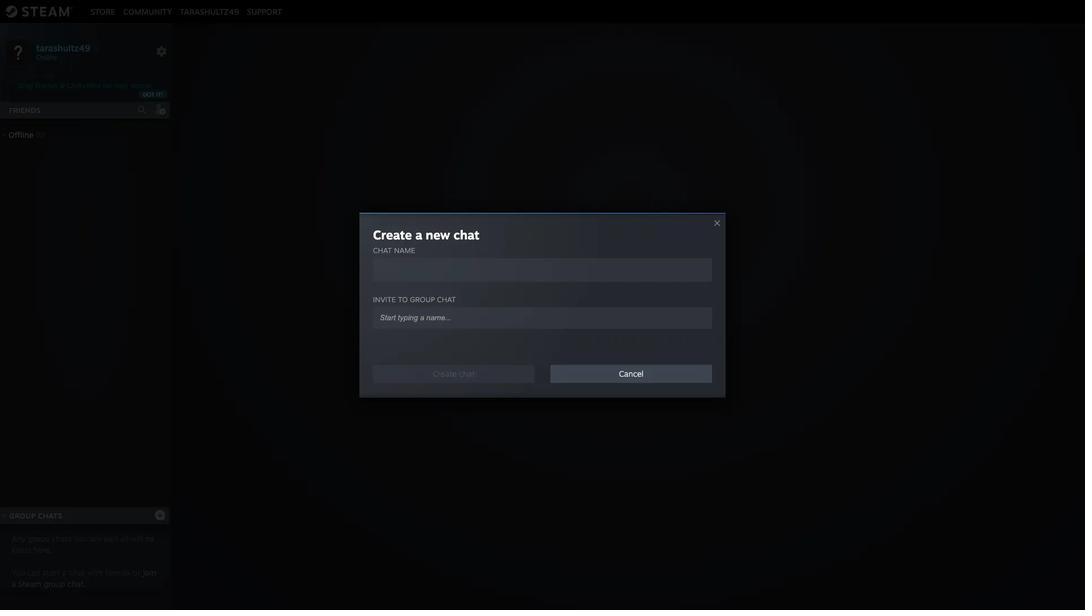 Task type: vqa. For each thing, say whether or not it's contained in the screenshot.
chat related to Create a new chat
yes



Task type: locate. For each thing, give the bounding box(es) containing it.
community
[[123, 6, 172, 16]]

for
[[103, 81, 112, 90]]

chats
[[52, 534, 72, 544]]

community link
[[119, 6, 176, 16]]

1 vertical spatial or
[[133, 568, 141, 578]]

with
[[87, 568, 103, 578]]

tarashultz49 link
[[176, 6, 243, 16]]

a
[[415, 227, 422, 242], [574, 323, 580, 334], [62, 568, 66, 578], [11, 579, 16, 589]]

of
[[121, 534, 128, 544]]

invite to group chat
[[373, 295, 456, 304]]

tarashultz49 up &
[[36, 42, 90, 53]]

group right friend
[[622, 323, 648, 334]]

you can start a chat with friends or
[[11, 568, 143, 578]]

to left start!
[[673, 323, 681, 334]]

click a friend or group chat to start!
[[552, 323, 706, 334]]

chat left start!
[[651, 323, 670, 334]]

0 vertical spatial chat
[[373, 246, 392, 255]]

steam
[[18, 579, 41, 589]]

1 vertical spatial group
[[28, 534, 50, 544]]

group up here.
[[28, 534, 50, 544]]

a inside join a steam group chat.
[[11, 579, 16, 589]]

tarashultz49 left support
[[180, 6, 239, 16]]

0 vertical spatial to
[[398, 295, 408, 304]]

here
[[87, 81, 101, 90]]

0 vertical spatial chat
[[454, 227, 480, 242]]

chats up "chats"
[[38, 511, 62, 521]]

1 horizontal spatial or
[[611, 323, 620, 334]]

Start typing a name... text field
[[379, 313, 697, 322]]

easy
[[114, 81, 128, 90]]

or left join on the left bottom of the page
[[133, 568, 141, 578]]

1 horizontal spatial to
[[673, 323, 681, 334]]

support
[[247, 6, 282, 16]]

create a group chat image
[[154, 510, 166, 521]]

0 horizontal spatial chat
[[373, 246, 392, 255]]

group
[[622, 323, 648, 334], [9, 511, 36, 521]]

group right invite
[[410, 295, 435, 304]]

a down you
[[11, 579, 16, 589]]

1 horizontal spatial chats
[[67, 81, 85, 90]]

store
[[90, 6, 115, 16]]

access
[[130, 81, 151, 90]]

0 vertical spatial chats
[[67, 81, 85, 90]]

to right invite
[[398, 295, 408, 304]]

create
[[373, 227, 412, 242]]

1 vertical spatial group
[[9, 511, 36, 521]]

2 vertical spatial chat
[[69, 568, 85, 578]]

&
[[60, 81, 65, 90]]

chat
[[373, 246, 392, 255], [651, 323, 670, 334]]

1 vertical spatial chat
[[437, 295, 456, 304]]

a right start
[[62, 568, 66, 578]]

1 horizontal spatial group
[[622, 323, 648, 334]]

group up any at left bottom
[[9, 511, 36, 521]]

to
[[398, 295, 408, 304], [673, 323, 681, 334]]

join a steam group chat. link
[[11, 568, 156, 589]]

cancel button
[[550, 365, 712, 383]]

tarashultz49
[[180, 6, 239, 16], [36, 42, 90, 53]]

friends left &
[[35, 81, 58, 90]]

support link
[[243, 6, 286, 16]]

0 horizontal spatial tarashultz49
[[36, 42, 90, 53]]

chat down create
[[373, 246, 392, 255]]

1 horizontal spatial tarashultz49
[[180, 6, 239, 16]]

0 vertical spatial tarashultz49
[[180, 6, 239, 16]]

1 vertical spatial chat
[[651, 323, 670, 334]]

chat
[[454, 227, 480, 242], [437, 295, 456, 304], [69, 568, 85, 578]]

friends down drag
[[9, 106, 41, 115]]

None text field
[[373, 258, 712, 282]]

or right friend
[[611, 323, 620, 334]]

0 vertical spatial group
[[622, 323, 648, 334]]

1 vertical spatial friends
[[9, 106, 41, 115]]

are
[[90, 534, 102, 544]]

new
[[426, 227, 450, 242]]

name
[[394, 246, 415, 255]]

listed
[[11, 545, 31, 555]]

group
[[410, 295, 435, 304], [28, 534, 50, 544], [44, 579, 65, 589]]

will
[[131, 534, 143, 544]]

friends
[[35, 81, 58, 90], [9, 106, 41, 115]]

0 horizontal spatial chats
[[38, 511, 62, 521]]

group inside join a steam group chat.
[[44, 579, 65, 589]]

start!
[[684, 323, 706, 334]]

create a new chat
[[373, 227, 480, 242]]

start
[[43, 568, 60, 578]]

or
[[611, 323, 620, 334], [133, 568, 141, 578]]

cancel
[[619, 369, 644, 378]]

add a friend image
[[154, 103, 166, 116]]

1 vertical spatial to
[[673, 323, 681, 334]]

chats
[[67, 81, 85, 90], [38, 511, 62, 521]]

group down start
[[44, 579, 65, 589]]

1 horizontal spatial chat
[[651, 323, 670, 334]]

any
[[11, 534, 26, 544]]

friends
[[105, 568, 131, 578]]

a right click
[[574, 323, 580, 334]]

be
[[145, 534, 154, 544]]

2 vertical spatial group
[[44, 579, 65, 589]]

a for new
[[415, 227, 422, 242]]

a for steam
[[11, 579, 16, 589]]

chats right &
[[67, 81, 85, 90]]

manage friends list settings image
[[156, 46, 167, 57]]

a left new
[[415, 227, 422, 242]]

collapse chats list image
[[0, 514, 13, 518]]



Task type: describe. For each thing, give the bounding box(es) containing it.
chat for invite to group chat
[[437, 295, 456, 304]]

1 vertical spatial tarashultz49
[[36, 42, 90, 53]]

friend
[[582, 323, 608, 334]]

0 horizontal spatial to
[[398, 295, 408, 304]]

offline
[[8, 130, 33, 140]]

invite
[[373, 295, 396, 304]]

drag
[[18, 81, 33, 90]]

0 horizontal spatial or
[[133, 568, 141, 578]]

1 vertical spatial chats
[[38, 511, 62, 521]]

0 vertical spatial friends
[[35, 81, 58, 90]]

a for friend
[[574, 323, 580, 334]]

0 vertical spatial or
[[611, 323, 620, 334]]

0 horizontal spatial group
[[9, 511, 36, 521]]

can
[[27, 568, 40, 578]]

search my friends list image
[[137, 105, 147, 115]]

chat.
[[67, 579, 86, 589]]

you
[[11, 568, 25, 578]]

group chats
[[9, 511, 62, 521]]

store link
[[86, 6, 119, 16]]

here.
[[33, 545, 52, 555]]

chat name
[[373, 246, 415, 255]]

you
[[74, 534, 88, 544]]

join a steam group chat.
[[11, 568, 156, 589]]

join
[[143, 568, 156, 578]]

part
[[104, 534, 119, 544]]

drag friends & chats here for easy access
[[18, 81, 151, 90]]

0 vertical spatial group
[[410, 295, 435, 304]]

chat for create a new chat
[[454, 227, 480, 242]]

click
[[552, 323, 572, 334]]

any group chats you are part of will be listed here.
[[11, 534, 154, 555]]

group inside any group chats you are part of will be listed here.
[[28, 534, 50, 544]]



